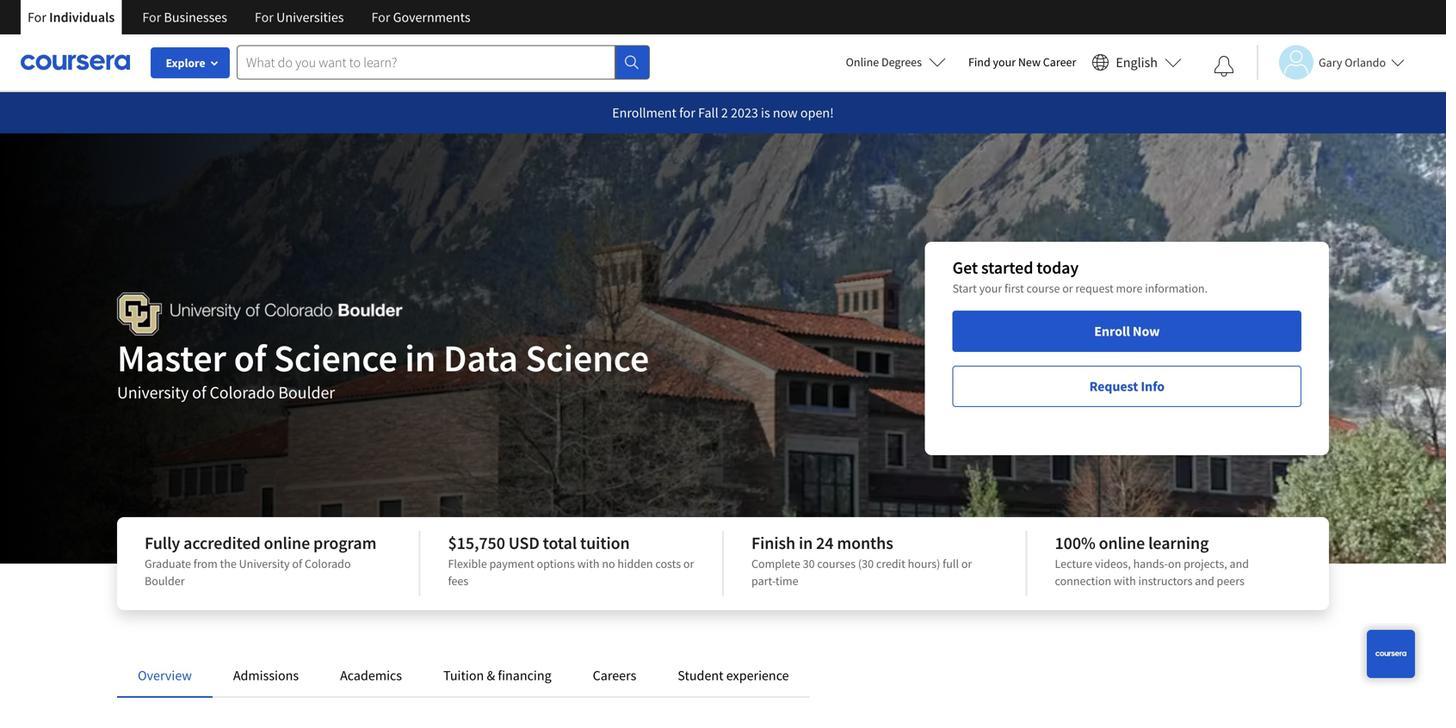 Task type: vqa. For each thing, say whether or not it's contained in the screenshot.
Receive grade
no



Task type: describe. For each thing, give the bounding box(es) containing it.
for governments
[[371, 9, 471, 26]]

part-
[[752, 573, 776, 589]]

with inside the $15,750 usd total tuition flexible payment options with no hidden costs or fees
[[577, 556, 600, 572]]

university inside fully accredited online program graduate from the university of colorado boulder
[[239, 556, 290, 572]]

university of colorado boulder logo image
[[117, 293, 402, 336]]

in inside master of science in data science university of colorado boulder
[[405, 334, 436, 382]]

no
[[602, 556, 615, 572]]

from
[[193, 556, 218, 572]]

or for $15,750 usd total tuition
[[683, 556, 694, 572]]

now
[[773, 104, 798, 121]]

online
[[846, 54, 879, 70]]

graduate
[[145, 556, 191, 572]]

find your new career link
[[960, 52, 1085, 73]]

for
[[679, 104, 696, 121]]

0 horizontal spatial of
[[192, 382, 206, 403]]

for for individuals
[[28, 9, 46, 26]]

master
[[117, 334, 226, 382]]

$15,750 usd total tuition flexible payment options with no hidden costs or fees
[[448, 532, 694, 589]]

for universities
[[255, 9, 344, 26]]

academics link
[[340, 667, 402, 684]]

online degrees
[[846, 54, 922, 70]]

fees
[[448, 573, 469, 589]]

enroll now
[[1094, 323, 1160, 340]]

businesses
[[164, 9, 227, 26]]

get
[[953, 257, 978, 279]]

gary orlando button
[[1257, 45, 1405, 80]]

connection
[[1055, 573, 1112, 589]]

videos,
[[1095, 556, 1131, 572]]

2023
[[731, 104, 758, 121]]

tuition & financing
[[443, 667, 552, 684]]

request info button
[[953, 366, 1302, 407]]

find
[[968, 54, 991, 70]]

data
[[443, 334, 518, 382]]

coursera image
[[21, 48, 130, 76]]

100% online learning lecture videos, hands-on projects, and connection with instructors and peers
[[1055, 532, 1249, 589]]

total
[[543, 532, 577, 554]]

time
[[776, 573, 799, 589]]

flexible
[[448, 556, 487, 572]]

for for governments
[[371, 9, 390, 26]]

course
[[1027, 281, 1060, 296]]

admissions
[[233, 667, 299, 684]]

colorado inside fully accredited online program graduate from the university of colorado boulder
[[305, 556, 351, 572]]

&
[[487, 667, 495, 684]]

first
[[1005, 281, 1024, 296]]

24
[[816, 532, 834, 554]]

lecture
[[1055, 556, 1093, 572]]

your inside get started today start your first course or request more information.
[[979, 281, 1002, 296]]

universities
[[276, 9, 344, 26]]

0 vertical spatial and
[[1230, 556, 1249, 572]]

30
[[803, 556, 815, 572]]

fully accredited online program graduate from the university of colorado boulder
[[145, 532, 377, 589]]

information.
[[1145, 281, 1208, 296]]

tuition & financing link
[[443, 667, 552, 684]]

instructors
[[1139, 573, 1193, 589]]

more
[[1116, 281, 1143, 296]]

experience
[[726, 667, 789, 684]]

find your new career
[[968, 54, 1076, 70]]

overview
[[138, 667, 192, 684]]

credit
[[876, 556, 906, 572]]

fully
[[145, 532, 180, 554]]

What do you want to learn? text field
[[237, 45, 616, 80]]

1 science from the left
[[274, 334, 397, 382]]

english button
[[1085, 34, 1189, 90]]

student
[[678, 667, 724, 684]]

orlando
[[1345, 55, 1386, 70]]

overview link
[[138, 667, 192, 684]]

months
[[837, 532, 893, 554]]

enrollment for fall 2 2023 is now open!
[[612, 104, 834, 121]]

payment
[[489, 556, 534, 572]]

gary orlando
[[1319, 55, 1386, 70]]

0 vertical spatial your
[[993, 54, 1016, 70]]

student experience link
[[678, 667, 789, 684]]

or for finish in 24 months
[[962, 556, 972, 572]]

governments
[[393, 9, 471, 26]]

100%
[[1055, 532, 1096, 554]]

online degrees button
[[832, 43, 960, 81]]

new
[[1018, 54, 1041, 70]]

costs
[[655, 556, 681, 572]]

or inside get started today start your first course or request more information.
[[1063, 281, 1073, 296]]



Task type: locate. For each thing, give the bounding box(es) containing it.
or right costs
[[683, 556, 694, 572]]

courses
[[817, 556, 856, 572]]

0 horizontal spatial or
[[683, 556, 694, 572]]

usd
[[509, 532, 540, 554]]

0 horizontal spatial colorado
[[210, 382, 275, 403]]

program
[[313, 532, 377, 554]]

colorado down university of colorado boulder logo
[[210, 382, 275, 403]]

fall
[[698, 104, 719, 121]]

for left governments on the top
[[371, 9, 390, 26]]

0 horizontal spatial boulder
[[145, 573, 185, 589]]

gary
[[1319, 55, 1343, 70]]

career
[[1043, 54, 1076, 70]]

0 horizontal spatial and
[[1195, 573, 1215, 589]]

0 vertical spatial boulder
[[278, 382, 335, 403]]

1 horizontal spatial online
[[1099, 532, 1145, 554]]

full
[[943, 556, 959, 572]]

online up 'videos,'
[[1099, 532, 1145, 554]]

start
[[953, 281, 977, 296]]

or down today at right
[[1063, 281, 1073, 296]]

in
[[405, 334, 436, 382], [799, 532, 813, 554]]

peers
[[1217, 573, 1245, 589]]

boulder inside master of science in data science university of colorado boulder
[[278, 382, 335, 403]]

and down the projects,
[[1195, 573, 1215, 589]]

of inside fully accredited online program graduate from the university of colorado boulder
[[292, 556, 302, 572]]

2
[[721, 104, 728, 121]]

english
[[1116, 54, 1158, 71]]

and
[[1230, 556, 1249, 572], [1195, 573, 1215, 589]]

in left data on the left of page
[[405, 334, 436, 382]]

1 for from the left
[[28, 9, 46, 26]]

science
[[274, 334, 397, 382], [526, 334, 649, 382]]

or right full at the right
[[962, 556, 972, 572]]

1 horizontal spatial university
[[239, 556, 290, 572]]

options
[[537, 556, 575, 572]]

online left program
[[264, 532, 310, 554]]

accredited
[[183, 532, 261, 554]]

enroll now button
[[953, 311, 1302, 352]]

explore button
[[151, 47, 230, 78]]

0 vertical spatial colorado
[[210, 382, 275, 403]]

1 horizontal spatial colorado
[[305, 556, 351, 572]]

with
[[577, 556, 600, 572], [1114, 573, 1136, 589]]

in left 24
[[799, 532, 813, 554]]

degrees
[[882, 54, 922, 70]]

2 online from the left
[[1099, 532, 1145, 554]]

is
[[761, 104, 770, 121]]

1 horizontal spatial or
[[962, 556, 972, 572]]

2 horizontal spatial of
[[292, 556, 302, 572]]

or inside finish in 24 months complete 30 courses (30 credit hours) full or part-time
[[962, 556, 972, 572]]

colorado down program
[[305, 556, 351, 572]]

1 horizontal spatial in
[[799, 532, 813, 554]]

1 horizontal spatial with
[[1114, 573, 1136, 589]]

now
[[1133, 323, 1160, 340]]

1 horizontal spatial and
[[1230, 556, 1249, 572]]

request
[[1090, 378, 1138, 395]]

hidden
[[618, 556, 653, 572]]

university inside master of science in data science university of colorado boulder
[[117, 382, 189, 403]]

enrollment
[[612, 104, 677, 121]]

request
[[1076, 281, 1114, 296]]

the
[[220, 556, 237, 572]]

0 horizontal spatial science
[[274, 334, 397, 382]]

colorado inside master of science in data science university of colorado boulder
[[210, 382, 275, 403]]

finish
[[752, 532, 796, 554]]

0 vertical spatial in
[[405, 334, 436, 382]]

with inside 100% online learning lecture videos, hands-on projects, and connection with instructors and peers
[[1114, 573, 1136, 589]]

request info
[[1090, 378, 1165, 395]]

1 vertical spatial colorado
[[305, 556, 351, 572]]

1 online from the left
[[264, 532, 310, 554]]

projects,
[[1184, 556, 1227, 572]]

individuals
[[49, 9, 115, 26]]

on
[[1168, 556, 1181, 572]]

1 horizontal spatial science
[[526, 334, 649, 382]]

with down 'videos,'
[[1114, 573, 1136, 589]]

1 vertical spatial in
[[799, 532, 813, 554]]

1 vertical spatial with
[[1114, 573, 1136, 589]]

0 horizontal spatial online
[[264, 532, 310, 554]]

1 vertical spatial and
[[1195, 573, 1215, 589]]

online inside fully accredited online program graduate from the university of colorado boulder
[[264, 532, 310, 554]]

university
[[117, 382, 189, 403], [239, 556, 290, 572]]

and up peers
[[1230, 556, 1249, 572]]

0 horizontal spatial university
[[117, 382, 189, 403]]

0 vertical spatial university
[[117, 382, 189, 403]]

your right find
[[993, 54, 1016, 70]]

boulder inside fully accredited online program graduate from the university of colorado boulder
[[145, 573, 185, 589]]

None search field
[[237, 45, 650, 80]]

for for businesses
[[142, 9, 161, 26]]

for
[[28, 9, 46, 26], [142, 9, 161, 26], [255, 9, 274, 26], [371, 9, 390, 26]]

for left individuals
[[28, 9, 46, 26]]

your
[[993, 54, 1016, 70], [979, 281, 1002, 296]]

for left "universities"
[[255, 9, 274, 26]]

master of science in data science university of colorado boulder
[[117, 334, 649, 403]]

get started today start your first course or request more information.
[[953, 257, 1208, 296]]

banner navigation
[[14, 0, 484, 34]]

1 horizontal spatial boulder
[[278, 382, 335, 403]]

open!
[[801, 104, 834, 121]]

financing
[[498, 667, 552, 684]]

or inside the $15,750 usd total tuition flexible payment options with no hidden costs or fees
[[683, 556, 694, 572]]

1 horizontal spatial of
[[234, 334, 266, 382]]

online inside 100% online learning lecture videos, hands-on projects, and connection with instructors and peers
[[1099, 532, 1145, 554]]

0 vertical spatial with
[[577, 556, 600, 572]]

careers
[[593, 667, 636, 684]]

4 for from the left
[[371, 9, 390, 26]]

$15,750
[[448, 532, 505, 554]]

learning
[[1149, 532, 1209, 554]]

explore
[[166, 55, 205, 71]]

tuition
[[443, 667, 484, 684]]

for for universities
[[255, 9, 274, 26]]

complete
[[752, 556, 801, 572]]

in inside finish in 24 months complete 30 courses (30 credit hours) full or part-time
[[799, 532, 813, 554]]

info
[[1141, 378, 1165, 395]]

tuition
[[580, 532, 630, 554]]

hands-
[[1133, 556, 1168, 572]]

(30
[[858, 556, 874, 572]]

for left businesses
[[142, 9, 161, 26]]

0 horizontal spatial with
[[577, 556, 600, 572]]

careers link
[[593, 667, 636, 684]]

with left no
[[577, 556, 600, 572]]

student experience
[[678, 667, 789, 684]]

enroll
[[1094, 323, 1130, 340]]

for businesses
[[142, 9, 227, 26]]

your left first
[[979, 281, 1002, 296]]

started
[[981, 257, 1033, 279]]

1 vertical spatial university
[[239, 556, 290, 572]]

academics
[[340, 667, 402, 684]]

1 vertical spatial boulder
[[145, 573, 185, 589]]

2 horizontal spatial or
[[1063, 281, 1073, 296]]

show notifications image
[[1214, 56, 1235, 77]]

3 for from the left
[[255, 9, 274, 26]]

for individuals
[[28, 9, 115, 26]]

2 for from the left
[[142, 9, 161, 26]]

1 vertical spatial your
[[979, 281, 1002, 296]]

finish in 24 months complete 30 courses (30 credit hours) full or part-time
[[752, 532, 972, 589]]

of
[[234, 334, 266, 382], [192, 382, 206, 403], [292, 556, 302, 572]]

0 horizontal spatial in
[[405, 334, 436, 382]]

2 science from the left
[[526, 334, 649, 382]]

hours)
[[908, 556, 940, 572]]



